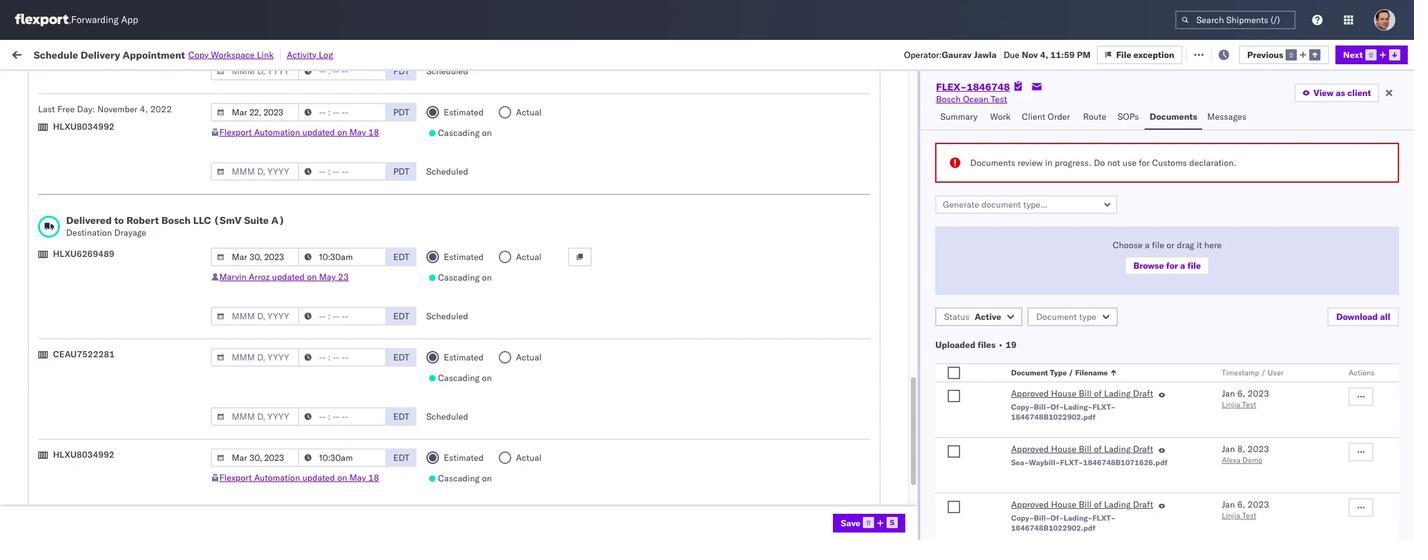 Task type: vqa. For each thing, say whether or not it's contained in the screenshot.


Task type: locate. For each thing, give the bounding box(es) containing it.
actions down download all
[[1349, 368, 1375, 377]]

None checkbox
[[948, 367, 961, 379], [948, 390, 961, 402], [948, 445, 961, 458], [948, 501, 961, 513], [948, 367, 961, 379], [948, 390, 961, 402], [948, 445, 961, 458], [948, 501, 961, 513]]

ocean fcl for 4:00 pm pst, dec 23, 2022
[[475, 342, 518, 353]]

upload for 12:00 am pdt, aug 19, 2022
[[29, 122, 57, 133]]

llc
[[193, 214, 211, 226]]

pickup down confirm delivery button
[[68, 396, 95, 408]]

pm for 8:30 pm pst, jan 23, 2023 schedule delivery appointment link
[[269, 424, 283, 436]]

1 automation from the top
[[254, 127, 300, 138]]

automation for edt
[[254, 472, 300, 483]]

0 vertical spatial draft
[[1133, 388, 1154, 399]]

bill down filename
[[1079, 388, 1092, 399]]

2 pdt from the top
[[393, 107, 409, 118]]

bill down sea-waybill-flxt-1846748b1071626.pdf
[[1079, 499, 1092, 510]]

1 vertical spatial draft
[[1133, 443, 1154, 455]]

estimated for marvin arroz updated on may 23 button
[[444, 251, 484, 263]]

of down sea-waybill-flxt-1846748b1071626.pdf
[[1094, 499, 1102, 510]]

-- : -- -- text field for second mmm d, yyyy text field
[[298, 248, 386, 266]]

schedule delivery appointment button down day:
[[29, 149, 153, 162]]

3 schedule pickup from los angeles, ca from the top
[[29, 232, 182, 243]]

confirm inside confirm delivery link
[[29, 369, 61, 380]]

schedule pickup from los angeles, ca down confirm delivery button
[[29, 396, 182, 408]]

estimated
[[444, 107, 484, 118], [444, 251, 484, 263], [444, 352, 484, 363], [444, 452, 484, 463]]

1 8:30 pm pst, jan 23, 2023 from the top
[[248, 424, 360, 436]]

am right 12:00
[[275, 123, 289, 134]]

19
[[1006, 339, 1017, 351]]

1 2130387 from the top
[[881, 424, 919, 436]]

jan 6, 2023 linjia test
[[1222, 388, 1270, 409], [1222, 499, 1270, 520]]

destination down "delivered"
[[66, 227, 112, 238]]

13, down 23
[[330, 287, 344, 298]]

destination inside delivered to robert bosch llc (smv suite a) destination drayage
[[66, 227, 112, 238]]

0 vertical spatial may
[[350, 127, 366, 138]]

upload customs clearance documents button for 11:00 pm pst, nov 8, 2022
[[29, 259, 184, 272]]

flexport for edt
[[219, 472, 252, 483]]

0 vertical spatial file
[[1152, 240, 1165, 251]]

1 numbers from the left
[[994, 100, 1025, 110]]

schedule pickup from los angeles, ca link down to
[[29, 231, 182, 244]]

0 vertical spatial pdt
[[393, 65, 409, 77]]

agent for jaehyung choi - test origin agent
[[1368, 424, 1391, 436]]

8, inside jan 8, 2023 alexa demo
[[1238, 443, 1246, 455]]

by:
[[45, 76, 57, 88]]

fcl for 4:00 pm pst, dec 23, 2022
[[502, 342, 518, 353]]

filtered by:
[[12, 76, 57, 88]]

file exception
[[1201, 48, 1259, 60], [1117, 49, 1175, 60]]

schedule for the schedule pickup from rotterdam, netherlands link
[[29, 451, 66, 462]]

from for 1st schedule pickup from los angeles, ca link from the bottom
[[97, 479, 115, 490]]

Generate document type... text field
[[936, 195, 1118, 214]]

due
[[1004, 49, 1020, 60]]

2 clearance from the top
[[97, 259, 137, 270]]

fcl for 6:00 am pst, dec 24, 2022
[[502, 370, 518, 381]]

bill- down waybill-
[[1034, 513, 1051, 523]]

a down drag
[[1181, 260, 1186, 271]]

gvcu5265864 down abcd1234560
[[959, 506, 1020, 518]]

lading- down filename
[[1064, 402, 1093, 412]]

1 cascading from the top
[[438, 127, 480, 138]]

estimated for flexport automation updated on may 18 button associated with pdt
[[444, 107, 484, 118]]

schedule delivery appointment button up schedule pickup from rotterdam, netherlands
[[29, 423, 153, 437]]

lhuu7894563, uetu5238478 down 19
[[959, 369, 1086, 380]]

pdt, for 3rd schedule pickup from los angeles, ca link
[[290, 232, 310, 244]]

appointment for 11:59 pm pdt, nov 4, 2022
[[102, 149, 153, 161]]

2 vertical spatial 2130387
[[881, 507, 919, 518]]

fcl for 11:59 pm pst, jan 24, 2023
[[502, 479, 518, 491]]

-
[[1315, 424, 1321, 436], [1060, 479, 1066, 491], [1066, 479, 1071, 491], [1315, 479, 1321, 491], [777, 507, 782, 518]]

1 vertical spatial clearance
[[97, 259, 137, 270]]

workspace
[[211, 49, 255, 60]]

(0)
[[203, 48, 219, 60]]

0 vertical spatial jan 6, 2023 linjia test
[[1222, 388, 1270, 409]]

0 vertical spatial approved house bill of lading draft link
[[1011, 387, 1154, 402]]

11:59 for 11:59 pm pdt, nov 4, 2022's schedule delivery appointment button
[[248, 150, 272, 161]]

ocean fcl
[[475, 123, 518, 134], [475, 260, 518, 271], [475, 287, 518, 298], [475, 342, 518, 353], [475, 370, 518, 381], [475, 452, 518, 463], [475, 479, 518, 491]]

copy-bill-of-lading-flxt- 1846748b1022902.pdf down --
[[1011, 513, 1116, 533]]

abcdefg78456546 up type
[[1060, 287, 1144, 298]]

1 vertical spatial 1846748b1022902.pdf
[[1011, 523, 1096, 533]]

1 vertical spatial approved house bill of lading draft link
[[1011, 443, 1154, 458]]

1 vertical spatial 13,
[[330, 315, 344, 326]]

of- down --
[[1051, 513, 1064, 523]]

timestamp / user button
[[1220, 365, 1324, 378]]

linjia down 'timestamp' on the bottom
[[1222, 400, 1241, 409]]

document for document type
[[1037, 311, 1077, 322]]

schedule delivery appointment link up confirm pickup from los angeles, ca link
[[29, 313, 153, 326]]

1 vertical spatial may
[[319, 271, 336, 283]]

at
[[248, 48, 256, 60]]

2 vertical spatial schedule delivery appointment link
[[29, 423, 153, 436]]

2 upload customs clearance documents from the top
[[29, 259, 184, 270]]

automation for pdt
[[254, 127, 300, 138]]

bosch inside delivered to robert bosch llc (smv suite a) destination drayage
[[161, 214, 191, 226]]

abcd1234560
[[959, 479, 1021, 490]]

-- : -- -- text field down track
[[298, 62, 386, 80]]

gaurav for schedule pickup from los angeles, ca
[[1256, 177, 1284, 189]]

pickup for 3rd schedule pickup from los angeles, ca link from the bottom
[[68, 287, 95, 298]]

numbers for mbl/mawb numbers
[[1106, 100, 1137, 110]]

2 copy- from the top
[[1011, 513, 1034, 523]]

1 copy- from the top
[[1011, 402, 1034, 412]]

confirm pickup from los angeles, ca button
[[29, 341, 177, 355]]

pickup
[[68, 177, 95, 188], [68, 204, 95, 215], [68, 232, 95, 243], [68, 287, 95, 298], [63, 341, 90, 353], [68, 396, 95, 408], [68, 451, 95, 462], [68, 479, 95, 490]]

1 vertical spatial maeu9408431
[[1060, 452, 1123, 463]]

jaehyung for jaehyung choi - test origin agent
[[1256, 424, 1292, 436]]

1 vertical spatial 8:30
[[248, 452, 267, 463]]

delivery up schedule pickup from rotterdam, netherlands
[[68, 424, 100, 435]]

edt for 3rd mmm d, yyyy text field from the top of the page
[[393, 352, 409, 363]]

4:00 pm pst, dec 23, 2022
[[248, 342, 362, 353]]

0 vertical spatial of
[[1094, 388, 1102, 399]]

ceau7522281
[[53, 349, 115, 360]]

1 vertical spatial gaurav jawla
[[1256, 150, 1307, 161]]

1 estimated from the top
[[444, 107, 484, 118]]

8:30 pm pst, jan 23, 2023 for schedule pickup from rotterdam, netherlands
[[248, 452, 360, 463]]

sops
[[1118, 111, 1139, 122]]

cascading on for flexport automation updated on may 18 button associated with pdt
[[438, 127, 492, 138]]

gvcu5265864 for schedule delivery appointment
[[959, 424, 1020, 435]]

marvin arroz updated on may 23
[[219, 271, 349, 283]]

2 vertical spatial draft
[[1133, 499, 1154, 510]]

lhuu7894563, up files
[[959, 314, 1023, 326]]

schedule pickup from los angeles, ca down to
[[29, 232, 182, 243]]

2 vertical spatial upload
[[29, 506, 57, 517]]

1 vertical spatial pdt
[[393, 107, 409, 118]]

8:30
[[248, 424, 267, 436], [248, 452, 267, 463]]

4 lhuu7894563, uetu5238478 from the top
[[959, 369, 1086, 380]]

bill-
[[1034, 402, 1051, 412], [1034, 513, 1051, 523]]

2 flexport automation updated on may 18 button from the top
[[219, 472, 379, 483]]

lading down document type / filename button
[[1104, 388, 1131, 399]]

ocean fcl for 6:00 am pst, dec 24, 2022
[[475, 370, 518, 381]]

1 ceau7522281, from the top
[[959, 150, 1023, 161]]

1 scheduled from the top
[[426, 65, 468, 77]]

work
[[36, 45, 68, 63]]

upload customs clearance documents button down 'drayage'
[[29, 259, 184, 272]]

november
[[97, 104, 138, 115]]

0 vertical spatial work
[[136, 48, 158, 60]]

file left or at the top of the page
[[1152, 240, 1165, 251]]

12:00 am pdt, aug 19, 2022
[[248, 123, 369, 134]]

0 vertical spatial confirm
[[29, 341, 61, 353]]

1 vertical spatial a
[[1181, 260, 1186, 271]]

schedule delivery appointment for 11:59 pm pst, dec 13, 2022
[[29, 314, 153, 325]]

flex-2130387
[[854, 424, 919, 436], [854, 452, 919, 463], [854, 507, 919, 518]]

am for pdt,
[[275, 123, 289, 134]]

2 -- : -- -- text field from the top
[[298, 103, 386, 122]]

9 resize handle column header from the left
[[1234, 97, 1249, 540]]

2 confirm from the top
[[29, 369, 61, 380]]

1 jaehyung from the top
[[1256, 424, 1292, 436]]

copy-bill-of-lading-flxt- 1846748b1022902.pdf down the document type / filename
[[1011, 402, 1116, 422]]

pickup left to
[[68, 204, 95, 215]]

1 13, from the top
[[330, 287, 344, 298]]

8:30 pm pst, jan 23, 2023 down 11:59 pm pst, jan 12, 2023
[[248, 424, 360, 436]]

confirm delivery link
[[29, 368, 95, 381]]

link
[[257, 49, 274, 60]]

ca inside confirm pickup from los angeles, ca link
[[165, 341, 177, 353]]

browse
[[1134, 260, 1164, 271]]

2 vertical spatial schedule delivery appointment
[[29, 424, 153, 435]]

0 horizontal spatial destination
[[66, 227, 112, 238]]

upload customs clearance documents for 11:00
[[29, 259, 184, 270]]

flexport. image
[[15, 14, 71, 26]]

work,
[[132, 77, 152, 86]]

1 cascading on from the top
[[438, 127, 492, 138]]

6 fcl from the top
[[502, 452, 518, 463]]

3 flex-2130387 from the top
[[854, 507, 919, 518]]

0 vertical spatial 8,
[[330, 260, 338, 271]]

in
[[187, 77, 194, 86]]

delivery inside confirm delivery link
[[63, 369, 95, 380]]

8, up alexa
[[1238, 443, 1246, 455]]

-- : -- -- text field down -- : -- -- text field
[[298, 448, 386, 467]]

1 vertical spatial confirm
[[29, 369, 61, 380]]

document type
[[1037, 311, 1097, 322]]

0 vertical spatial upload customs clearance documents button
[[29, 121, 184, 135]]

2 copy-bill-of-lading-flxt- 1846748b1022902.pdf from the top
[[1011, 513, 1116, 533]]

1846748
[[967, 80, 1010, 93], [881, 150, 919, 161], [881, 177, 919, 189], [881, 205, 919, 216], [881, 232, 919, 244], [881, 260, 919, 271]]

confirm for confirm pickup from los angeles, ca
[[29, 341, 61, 353]]

1 vertical spatial agent
[[1390, 479, 1413, 491]]

download all button
[[1328, 307, 1400, 326]]

schedule delivery appointment for 8:30 pm pst, jan 23, 2023
[[29, 424, 153, 435]]

MMM D, YYYY text field
[[211, 62, 299, 80], [211, 248, 299, 266], [211, 348, 299, 367], [211, 407, 299, 426]]

1 lhuu7894563, uetu5238478 from the top
[[959, 287, 1086, 298]]

mmm d, yyyy text field down 6:00 on the left of the page
[[211, 407, 299, 426]]

24, for 2022
[[325, 370, 339, 381]]

1 linjia from the top
[[1222, 400, 1241, 409]]

0 vertical spatial flex-2130387
[[854, 424, 919, 436]]

3 hlxu6269489, from the top
[[1025, 205, 1089, 216]]

flex-1660288 button
[[834, 119, 921, 137], [834, 119, 921, 137]]

1 vertical spatial 24,
[[328, 479, 341, 491]]

resize handle column header
[[226, 97, 241, 540], [399, 97, 414, 540], [453, 97, 468, 540], [555, 97, 570, 540], [656, 97, 671, 540], [813, 97, 828, 540], [938, 97, 953, 540], [1039, 97, 1054, 540], [1234, 97, 1249, 540], [1336, 97, 1351, 540], [1383, 97, 1398, 540]]

4 schedule pickup from los angeles, ca link from the top
[[29, 286, 182, 298]]

3 edt from the top
[[393, 352, 409, 363]]

3 -- : -- -- text field from the top
[[298, 162, 386, 181]]

approved house bill of lading draft up sea-waybill-flxt-1846748b1071626.pdf
[[1011, 443, 1154, 455]]

2 jaehyung from the top
[[1256, 479, 1292, 491]]

approved down sea- on the right of the page
[[1011, 499, 1049, 510]]

0 vertical spatial for
[[120, 77, 130, 86]]

0 vertical spatial clearance
[[97, 122, 137, 133]]

delivery for 11:59 pm pdt, nov 4, 2022
[[68, 149, 100, 161]]

schedule pickup from los angeles, ca button down to
[[29, 231, 182, 245]]

flexport
[[219, 127, 252, 138], [219, 472, 252, 483]]

choi left the origin
[[1294, 424, 1313, 436]]

flexport automation updated on may 18 for pdt
[[219, 127, 379, 138]]

1846748 for first schedule pickup from los angeles, ca button
[[881, 177, 919, 189]]

0 vertical spatial destination
[[66, 227, 112, 238]]

numbers up sops
[[1106, 100, 1137, 110]]

2130387 for schedule delivery appointment
[[881, 424, 919, 436]]

2 vertical spatial flxt-
[[1093, 513, 1116, 523]]

day:
[[77, 104, 95, 115]]

0 vertical spatial schedule delivery appointment link
[[29, 149, 153, 161]]

hlxu6269489
[[53, 248, 114, 259]]

of
[[1094, 388, 1102, 399], [1094, 443, 1102, 455], [1094, 499, 1102, 510]]

5 fcl from the top
[[502, 370, 518, 381]]

/ left user
[[1262, 368, 1266, 377]]

jan 6, 2023 linjia test down demo
[[1222, 499, 1270, 520]]

pickup up hlxu6269489
[[68, 232, 95, 243]]

0 vertical spatial upload customs clearance documents
[[29, 122, 184, 133]]

choose a file or drag it here
[[1113, 240, 1222, 251]]

3 house from the top
[[1051, 499, 1077, 510]]

3 approved house bill of lading draft link from the top
[[1011, 498, 1154, 513]]

jan inside jan 8, 2023 alexa demo
[[1222, 443, 1235, 455]]

0 vertical spatial copy-bill-of-lading-flxt- 1846748b1022902.pdf
[[1011, 402, 1116, 422]]

drayage
[[114, 227, 146, 238]]

1 vertical spatial flexport automation updated on may 18
[[219, 472, 379, 483]]

mmm d, yyyy text field up 12:00
[[211, 103, 299, 122]]

schedule delivery appointment button up confirm pickup from los angeles, ca link
[[29, 313, 153, 327]]

karl
[[785, 507, 801, 518]]

files
[[978, 339, 996, 351]]

2 vertical spatial house
[[1051, 499, 1077, 510]]

3 abcdefg78456546 from the top
[[1060, 370, 1144, 381]]

mmm d, yyyy text field up 6:00 on the left of the page
[[211, 348, 299, 367]]

2 bill- from the top
[[1034, 513, 1051, 523]]

gvcu5265864 for schedule pickup from rotterdam, netherlands
[[959, 452, 1020, 463]]

schedule pickup from los angeles, ca down schedule pickup from rotterdam, netherlands button
[[29, 479, 182, 490]]

clearance for 11:00 pm pst, nov 8, 2022
[[97, 259, 137, 270]]

view as client
[[1314, 87, 1372, 99]]

2 automation from the top
[[254, 472, 300, 483]]

rotterdam,
[[118, 451, 162, 462]]

4 actual from the top
[[516, 452, 542, 463]]

all
[[1381, 311, 1391, 322]]

11:59 pm pst, jan 24, 2023
[[248, 479, 365, 491]]

11:59 pm pst, dec 13, 2022 up 4:00 pm pst, dec 23, 2022 at the bottom
[[248, 315, 367, 326]]

1 vertical spatial 8:30 pm pst, jan 23, 2023
[[248, 452, 360, 463]]

1 vertical spatial choi
[[1294, 479, 1313, 491]]

house up waybill-
[[1051, 443, 1077, 455]]

1 1889466 from the top
[[881, 287, 919, 298]]

10 resize handle column header from the left
[[1336, 97, 1351, 540]]

-- : -- -- text field up the "19,"
[[298, 103, 386, 122]]

1 vertical spatial jaehyung
[[1256, 479, 1292, 491]]

demo
[[1243, 455, 1263, 465]]

type
[[1080, 311, 1097, 322]]

0 vertical spatial agent
[[1368, 424, 1391, 436]]

from down ceau7522281
[[97, 396, 115, 408]]

schedule
[[34, 48, 78, 61], [29, 149, 66, 161], [29, 177, 66, 188], [29, 204, 66, 215], [29, 232, 66, 243], [29, 287, 66, 298], [29, 314, 66, 325], [29, 396, 66, 408], [29, 424, 66, 435], [29, 451, 66, 462], [29, 479, 66, 490]]

1 vertical spatial schedule delivery appointment button
[[29, 313, 153, 327]]

5 ceau7522281, hlxu6269489, hlxu8034992 from the top
[[959, 259, 1152, 271]]

MMM D, YYYY text field
[[211, 103, 299, 122], [211, 162, 299, 181], [211, 307, 299, 326], [211, 448, 299, 467]]

1 vertical spatial for
[[1139, 157, 1150, 168]]

1 flexport from the top
[[219, 127, 252, 138]]

0 vertical spatial jaehyung
[[1256, 424, 1292, 436]]

6 -- : -- -- text field from the top
[[298, 348, 386, 367]]

1 vertical spatial flex-2130387
[[854, 452, 919, 463]]

2 lading- from the top
[[1064, 513, 1093, 523]]

draft down document type / filename button
[[1133, 388, 1154, 399]]

browse for a file
[[1134, 260, 1201, 271]]

2 upload from the top
[[29, 259, 57, 270]]

schedule for second schedule pickup from los angeles, ca link from the top
[[29, 204, 66, 215]]

of up sea-waybill-flxt-1846748b1071626.pdf
[[1094, 443, 1102, 455]]

flex-2130387 up "flex-1662119"
[[854, 452, 919, 463]]

documents down mbl/mawb numbers button
[[1150, 111, 1198, 122]]

previous button
[[1239, 45, 1330, 64]]

1 vertical spatial of-
[[1051, 513, 1064, 523]]

schedule pickup from los angeles, ca link
[[29, 176, 182, 189], [29, 204, 182, 216], [29, 231, 182, 244], [29, 286, 182, 298], [29, 396, 182, 408], [29, 478, 182, 491]]

do
[[1094, 157, 1105, 168]]

0 vertical spatial 1846748b1022902.pdf
[[1011, 412, 1096, 422]]

from for the schedule pickup from rotterdam, netherlands link
[[97, 451, 115, 462]]

1 vertical spatial jan 6, 2023 linjia test
[[1222, 499, 1270, 520]]

1 vertical spatial work
[[990, 111, 1011, 122]]

1 upload customs clearance documents link from the top
[[29, 121, 184, 134]]

1 fcl from the top
[[502, 123, 518, 134]]

of down filename
[[1094, 388, 1102, 399]]

linjia for 1st approved house bill of lading draft link from the top of the page
[[1222, 400, 1241, 409]]

2 maeu9408431 from the top
[[1060, 452, 1123, 463]]

flex-2130387 down 'flex-1893174'
[[854, 424, 919, 436]]

delivery
[[81, 48, 120, 61], [68, 149, 100, 161], [68, 314, 100, 325], [63, 369, 95, 380], [68, 424, 100, 435]]

confirm for confirm delivery
[[29, 369, 61, 380]]

2 schedule delivery appointment button from the top
[[29, 313, 153, 327]]

2 vertical spatial 23,
[[322, 452, 336, 463]]

delivery for 11:59 pm pst, dec 13, 2022
[[68, 314, 100, 325]]

0 vertical spatial 8:30
[[248, 424, 267, 436]]

for inside button
[[1167, 260, 1179, 271]]

schedule inside button
[[29, 451, 66, 462]]

choi for destination
[[1294, 479, 1313, 491]]

1 test123456 from the top
[[1060, 150, 1113, 161]]

confirm inside confirm pickup from los angeles, ca link
[[29, 341, 61, 353]]

last
[[38, 104, 55, 115]]

0 horizontal spatial for
[[120, 77, 130, 86]]

bill for 2nd approved house bill of lading draft link from the bottom of the page
[[1079, 443, 1092, 455]]

1 vertical spatial document
[[1011, 368, 1048, 377]]

3 fcl from the top
[[502, 287, 518, 298]]

linjia down alexa
[[1222, 511, 1241, 520]]

schedule pickup from los angeles, ca up 'drayage'
[[29, 204, 182, 215]]

house down --
[[1051, 499, 1077, 510]]

upload customs clearance documents link down 'drayage'
[[29, 259, 184, 271]]

1 vertical spatial flexport automation updated on may 18 button
[[219, 472, 379, 483]]

pm for fifth schedule pickup from los angeles, ca link from the top
[[275, 397, 288, 408]]

fcl for 11:59 pm pst, dec 13, 2022
[[502, 287, 518, 298]]

upload customs clearance documents down schedule pickup from rotterdam, netherlands button
[[29, 506, 184, 517]]

2 ocean fcl from the top
[[475, 260, 518, 271]]

-- : -- -- text field for second mmm d, yyyy text box from the bottom
[[298, 307, 386, 326]]

1 vertical spatial actions
[[1349, 368, 1375, 377]]

1 vertical spatial bill
[[1079, 443, 1092, 455]]

ceau7522281, hlxu6269489, hlxu8034992 for schedule delivery appointment link for 11:59 pm pdt, nov 4, 2022
[[959, 150, 1152, 161]]

0 vertical spatial 18
[[369, 127, 379, 138]]

flxt- down sea-waybill-flxt-1846748b1071626.pdf
[[1093, 513, 1116, 523]]

from up confirm delivery
[[92, 341, 110, 353]]

a right choose at top right
[[1145, 240, 1150, 251]]

1 vertical spatial approved
[[1011, 443, 1049, 455]]

am right 6:00 on the left of the page
[[269, 370, 283, 381]]

2 edt from the top
[[393, 311, 409, 322]]

for
[[120, 77, 130, 86], [1139, 157, 1150, 168], [1167, 260, 1179, 271]]

2 bill from the top
[[1079, 443, 1092, 455]]

2 vertical spatial lading
[[1104, 499, 1131, 510]]

schedule for 3rd schedule pickup from los angeles, ca link from the bottom
[[29, 287, 66, 298]]

mbl/mawb numbers
[[1060, 100, 1137, 110]]

documents down delivered to robert bosch llc (smv suite a) destination drayage
[[139, 259, 184, 270]]

3 approved from the top
[[1011, 499, 1049, 510]]

-- : -- -- text field
[[298, 62, 386, 80], [298, 103, 386, 122], [298, 162, 386, 181], [298, 248, 386, 266], [298, 307, 386, 326], [298, 348, 386, 367], [298, 448, 386, 467]]

23, up 6:00 am pst, dec 24, 2022
[[325, 342, 338, 353]]

schedule pickup from los angeles, ca
[[29, 177, 182, 188], [29, 204, 182, 215], [29, 232, 182, 243], [29, 287, 182, 298], [29, 396, 182, 408], [29, 479, 182, 490]]

container numbers
[[959, 100, 1025, 110]]

1 mmm d, yyyy text field from the top
[[211, 103, 299, 122]]

upload customs clearance documents for 12:00
[[29, 122, 184, 133]]

11 resize handle column header from the left
[[1383, 97, 1398, 540]]

schedule for 3rd schedule pickup from los angeles, ca link
[[29, 232, 66, 243]]

2 vertical spatial approved house bill of lading draft link
[[1011, 498, 1154, 513]]

1 vertical spatial bill-
[[1034, 513, 1051, 523]]

1 approved house bill of lading draft from the top
[[1011, 388, 1154, 399]]

upload customs clearance documents link for 12:00 am pdt, aug 19, 2022
[[29, 121, 184, 134]]

1 flexport automation updated on may 18 button from the top
[[219, 127, 379, 138]]

hlxu6269489,
[[1025, 150, 1089, 161], [1025, 177, 1089, 188], [1025, 205, 1089, 216], [1025, 232, 1089, 243], [1025, 259, 1089, 271]]

0 vertical spatial schedule delivery appointment
[[29, 149, 153, 161]]

document for document type / filename
[[1011, 368, 1048, 377]]

dec
[[312, 287, 328, 298], [312, 315, 328, 326], [306, 342, 323, 353], [307, 370, 323, 381]]

my work
[[12, 45, 68, 63]]

1 -- : -- -- text field from the top
[[298, 62, 386, 80]]

2 vertical spatial may
[[350, 472, 366, 483]]

1 lhuu7894563, from the top
[[959, 287, 1023, 298]]

1 ocean fcl from the top
[[475, 123, 518, 134]]

work down container numbers button
[[990, 111, 1011, 122]]

copy
[[188, 49, 209, 60]]

0 vertical spatial choi
[[1294, 424, 1313, 436]]

maeu9408431 for schedule delivery appointment
[[1060, 424, 1123, 436]]

0 vertical spatial upload
[[29, 122, 57, 133]]

schedule for 1st schedule pickup from los angeles, ca link from the bottom
[[29, 479, 66, 490]]

11:59 pm pst, dec 13, 2022 down 11:00 pm pst, nov 8, 2022 at the left
[[248, 287, 367, 298]]

ready for work, blocked, in progress
[[96, 77, 227, 86]]

0 vertical spatial gvcu5265864
[[959, 424, 1020, 435]]

2 test123456 from the top
[[1060, 177, 1113, 189]]

jaehyung up demo
[[1256, 424, 1292, 436]]

ocean fcl for 12:00 am pdt, aug 19, 2022
[[475, 123, 518, 134]]

1 11:59 pm pdt, nov 4, 2022 from the top
[[248, 150, 363, 161]]

choi for origin
[[1294, 424, 1313, 436]]

maeu9736123
[[1060, 397, 1123, 408]]

los inside confirm pickup from los angeles, ca link
[[113, 341, 127, 353]]

1 horizontal spatial numbers
[[1106, 100, 1137, 110]]

los for 6th schedule pickup from los angeles, ca button from the top of the page
[[118, 479, 132, 490]]

1 horizontal spatial for
[[1139, 157, 1150, 168]]

2 vertical spatial of
[[1094, 499, 1102, 510]]

copy- for third approved house bill of lading draft link
[[1011, 513, 1034, 523]]

uetu5238478
[[1025, 287, 1086, 298], [1025, 314, 1086, 326], [1025, 342, 1086, 353], [1025, 369, 1086, 380]]

numbers for container numbers
[[994, 100, 1025, 110]]

-- : -- -- text field for first mmm d, yyyy text field
[[298, 62, 386, 80]]

lhuu7894563, up msdu7304509
[[959, 369, 1023, 380]]

ceau7522281, down review
[[959, 205, 1023, 216]]

0 vertical spatial 8:30 pm pst, jan 23, 2023
[[248, 424, 360, 436]]

approved house bill of lading draft
[[1011, 388, 1154, 399], [1011, 443, 1154, 455], [1011, 499, 1154, 510]]

1 schedule delivery appointment from the top
[[29, 149, 153, 161]]

flex-1889466
[[854, 287, 919, 298], [854, 315, 919, 326], [854, 342, 919, 353], [854, 370, 919, 381]]

from
[[97, 177, 115, 188], [97, 204, 115, 215], [97, 232, 115, 243], [97, 287, 115, 298], [92, 341, 110, 353], [97, 396, 115, 408], [97, 451, 115, 462], [97, 479, 115, 490]]

schedule pickup from los angeles, ca link down hlxu6269489
[[29, 286, 182, 298]]

0 vertical spatial 11:59 pm pst, dec 13, 2022
[[248, 287, 367, 298]]

approved house bill of lading draft link down filename
[[1011, 387, 1154, 402]]

1 horizontal spatial a
[[1181, 260, 1186, 271]]

track
[[318, 48, 338, 60]]

here
[[1205, 240, 1222, 251]]

2130387 up 1662119
[[881, 452, 919, 463]]

upload customs clearance documents down last free day: november 4, 2022
[[29, 122, 184, 133]]

2 vertical spatial gvcu5265864
[[959, 506, 1020, 518]]

0 vertical spatial actions
[[1358, 100, 1384, 110]]

1 vertical spatial linjia
[[1222, 511, 1241, 520]]

flxt- up --
[[1060, 458, 1084, 467]]

upload customs clearance documents button down last free day: november 4, 2022
[[29, 121, 184, 135]]

draft up 1846748b1071626.pdf
[[1133, 443, 1154, 455]]

cascading on
[[438, 127, 492, 138], [438, 272, 492, 283], [438, 372, 492, 384], [438, 473, 492, 484]]

house down the document type / filename
[[1051, 388, 1077, 399]]

pm for 11:59 pm pst, dec 13, 2022 schedule delivery appointment link
[[275, 315, 288, 326]]

0 horizontal spatial 8,
[[330, 260, 338, 271]]

actual for flexport automation updated on may 18 button associated with pdt
[[516, 107, 542, 118]]

1 uetu5238478 from the top
[[1025, 287, 1086, 298]]

1 vertical spatial lading
[[1104, 443, 1131, 455]]

jan 6, 2023 linjia test down 'timestamp' on the bottom
[[1222, 388, 1270, 409]]

pm for confirm pickup from los angeles, ca link
[[269, 342, 283, 353]]

jaehyung choi - test origin agent
[[1256, 424, 1391, 436]]

1 vertical spatial flexport
[[219, 472, 252, 483]]

document
[[1037, 311, 1077, 322], [1011, 368, 1048, 377]]

0 vertical spatial bill-
[[1034, 402, 1051, 412]]

2 vertical spatial approved
[[1011, 499, 1049, 510]]

0 vertical spatial 24,
[[325, 370, 339, 381]]

2 8:30 from the top
[[248, 452, 267, 463]]

6 schedule pickup from los angeles, ca button from the top
[[29, 478, 182, 492]]

1 vertical spatial upload customs clearance documents button
[[29, 259, 184, 272]]

4 ceau7522281, hlxu6269489, hlxu8034992 from the top
[[959, 232, 1152, 243]]

23,
[[325, 342, 338, 353], [322, 424, 336, 436], [322, 452, 336, 463]]

4 estimated from the top
[[444, 452, 484, 463]]

bosch
[[936, 94, 961, 105], [161, 214, 191, 226], [576, 232, 601, 244], [576, 260, 601, 271], [576, 342, 601, 353], [678, 342, 702, 353]]

1 vertical spatial approved house bill of lading draft
[[1011, 443, 1154, 455]]

clearance down schedule pickup from rotterdam, netherlands button
[[97, 506, 137, 517]]

0 vertical spatial 6,
[[1238, 388, 1246, 399]]

2 vertical spatial gaurav jawla
[[1256, 177, 1307, 189]]

0 vertical spatial maeu9408431
[[1060, 424, 1123, 436]]

lhuu7894563, uetu5238478 up active
[[959, 287, 1086, 298]]

7 ocean fcl from the top
[[475, 479, 518, 491]]

0 vertical spatial flexport automation updated on may 18 button
[[219, 127, 379, 138]]

appointment up confirm pickup from los angeles, ca
[[102, 314, 153, 325]]

actual for flexport automation updated on may 18 button related to edt
[[516, 452, 542, 463]]

1 vertical spatial copy-
[[1011, 513, 1034, 523]]

1 ceau7522281, hlxu6269489, hlxu8034992 from the top
[[959, 150, 1152, 161]]

--
[[1060, 479, 1071, 491]]

for left the work,
[[120, 77, 130, 86]]

2023 inside jan 8, 2023 alexa demo
[[1248, 443, 1270, 455]]

gaurav
[[942, 49, 972, 60], [1256, 123, 1284, 134], [1256, 150, 1284, 161], [1256, 177, 1284, 189]]

3 schedule delivery appointment button from the top
[[29, 423, 153, 437]]

document type / filename
[[1011, 368, 1108, 377]]

approved up sea- on the right of the page
[[1011, 443, 1049, 455]]

11:59 pm pst, dec 13, 2022
[[248, 287, 367, 298], [248, 315, 367, 326]]

gaurav jawla for los
[[1256, 177, 1307, 189]]

hlxu8034992 down not
[[1091, 177, 1152, 188]]

uploaded
[[936, 339, 976, 351]]

0 vertical spatial abcdefg78456546
[[1060, 287, 1144, 298]]

0 vertical spatial house
[[1051, 388, 1077, 399]]

1 vertical spatial upload customs clearance documents
[[29, 259, 184, 270]]

8:30 for schedule pickup from rotterdam, netherlands
[[248, 452, 267, 463]]

4 cascading on from the top
[[438, 473, 492, 484]]

8:30 pm pst, jan 23, 2023 for schedule delivery appointment
[[248, 424, 360, 436]]

flex-1846748
[[936, 80, 1010, 93], [854, 150, 919, 161], [854, 177, 919, 189], [854, 205, 919, 216], [854, 232, 919, 244], [854, 260, 919, 271]]

clearance
[[97, 122, 137, 133], [97, 259, 137, 270], [97, 506, 137, 517]]

0 vertical spatial flexport
[[219, 127, 252, 138]]

1 flex-2130387 from the top
[[854, 424, 919, 436]]

schedule pickup from los angeles, ca button down hlxu6269489
[[29, 286, 182, 300]]

schedule pickup from los angeles, ca button down schedule pickup from rotterdam, netherlands button
[[29, 478, 182, 492]]

1 upload customs clearance documents from the top
[[29, 122, 184, 133]]

2 lhuu7894563, from the top
[[959, 314, 1023, 326]]

5 schedule pickup from los angeles, ca from the top
[[29, 396, 182, 408]]

3 resize handle column header from the left
[[453, 97, 468, 540]]

documents down caiu7969337
[[971, 157, 1016, 168]]

lading down 1846748b1071626.pdf
[[1104, 499, 1131, 510]]

2 resize handle column header from the left
[[399, 97, 414, 540]]

1 vertical spatial upload customs clearance documents link
[[29, 259, 184, 271]]

schedule delivery appointment up schedule pickup from rotterdam, netherlands
[[29, 424, 153, 435]]

23, up 11:59 pm pst, jan 24, 2023
[[322, 452, 336, 463]]

0 vertical spatial schedule delivery appointment button
[[29, 149, 153, 162]]



Task type: describe. For each thing, give the bounding box(es) containing it.
netherlands
[[164, 451, 213, 462]]

from for fifth schedule pickup from los angeles, ca link from the top
[[97, 396, 115, 408]]

4 test123456 from the top
[[1060, 232, 1113, 244]]

active
[[975, 311, 1002, 322]]

3 ceau7522281, from the top
[[959, 205, 1023, 216]]

6:00 am pst, dec 24, 2022
[[248, 370, 363, 381]]

1 schedule pickup from los angeles, ca link from the top
[[29, 176, 182, 189]]

- left the origin
[[1315, 424, 1321, 436]]

upload customs clearance documents link for 11:00 pm pst, nov 8, 2022
[[29, 259, 184, 271]]

- down sea-waybill-flxt-1846748b1071626.pdf
[[1066, 479, 1071, 491]]

1 flex-1889466 from the top
[[854, 287, 919, 298]]

hlxu8034992 down day:
[[53, 121, 114, 132]]

3 mmm d, yyyy text field from the top
[[211, 307, 299, 326]]

2 schedule pickup from los angeles, ca link from the top
[[29, 204, 182, 216]]

11:59 pm pdt, nov 4, 2022 for first schedule pickup from los angeles, ca link
[[248, 177, 363, 189]]

0 vertical spatial flxt-
[[1093, 402, 1116, 412]]

view
[[1314, 87, 1334, 99]]

filename
[[1075, 368, 1108, 377]]

Search Work text field
[[995, 45, 1131, 63]]

23
[[338, 271, 349, 283]]

dec up 11:59 pm pst, jan 12, 2023
[[307, 370, 323, 381]]

5 ceau7522281, from the top
[[959, 259, 1023, 271]]

2 mmm d, yyyy text field from the top
[[211, 162, 299, 181]]

1662119
[[881, 479, 919, 491]]

ymluw236679313
[[1060, 123, 1140, 134]]

agent for jaehyung choi - test destination agent
[[1390, 479, 1413, 491]]

4 schedule pickup from los angeles, ca from the top
[[29, 287, 182, 298]]

-- : -- -- text field
[[298, 407, 386, 426]]

mbl/mawb
[[1060, 100, 1104, 110]]

bosch ocean test link
[[936, 93, 1008, 105]]

copy workspace link button
[[188, 49, 274, 60]]

1 approved from the top
[[1011, 388, 1049, 399]]

pdt, for schedule delivery appointment link for 11:59 pm pdt, nov 4, 2022
[[290, 150, 310, 161]]

use
[[1123, 157, 1137, 168]]

pickup for first schedule pickup from los angeles, ca link
[[68, 177, 95, 188]]

23, for angeles,
[[325, 342, 338, 353]]

to
[[114, 214, 124, 226]]

4 uetu5238478 from the top
[[1025, 369, 1086, 380]]

user
[[1268, 368, 1284, 377]]

-- : -- -- text field for second mmm d, yyyy text box
[[298, 162, 386, 181]]

pst, for confirm pickup from los angeles, ca button
[[285, 342, 304, 353]]

integration test account - karl lagerfeld
[[678, 507, 840, 518]]

ca for 1st schedule pickup from los angeles, ca link from the bottom
[[170, 479, 182, 490]]

11:59 for first schedule pickup from los angeles, ca button
[[248, 177, 272, 189]]

4 mmm d, yyyy text field from the top
[[211, 407, 299, 426]]

abcdefg78456546 for schedule pickup from los angeles, ca
[[1060, 287, 1144, 298]]

dec up 4:00 pm pst, dec 23, 2022 at the bottom
[[312, 315, 328, 326]]

2 ceau7522281, from the top
[[959, 177, 1023, 188]]

lagerfeld
[[803, 507, 840, 518]]

not
[[1108, 157, 1121, 168]]

0 vertical spatial a
[[1145, 240, 1150, 251]]

3 pdt from the top
[[393, 166, 409, 177]]

documents down ready for work, blocked, in progress
[[139, 122, 184, 133]]

pm for first schedule pickup from los angeles, ca link
[[275, 177, 288, 189]]

ca for 3rd schedule pickup from los angeles, ca link from the bottom
[[170, 287, 182, 298]]

flex-1846748 link
[[936, 80, 1010, 93]]

1 11:59 pm pst, dec 13, 2022 from the top
[[248, 287, 367, 298]]

batch
[[1344, 48, 1369, 60]]

2 abcdefg78456546 from the top
[[1060, 315, 1144, 326]]

timestamp / user
[[1222, 368, 1284, 377]]

1 of from the top
[[1094, 388, 1102, 399]]

3 11:59 pm pdt, nov 4, 2022 from the top
[[248, 205, 363, 216]]

jawla for upload customs clearance documents
[[1286, 123, 1307, 134]]

12:00
[[248, 123, 272, 134]]

for for browse
[[1167, 260, 1179, 271]]

updated for edt
[[272, 271, 305, 283]]

3 test123456 from the top
[[1060, 205, 1113, 216]]

cascading on for marvin arroz updated on may 23 button
[[438, 272, 492, 283]]

caiu7969337
[[959, 122, 1017, 133]]

sea-
[[1011, 458, 1029, 467]]

1 jan 6, 2023 linjia test from the top
[[1222, 388, 1270, 409]]

hlxu8034992 up choose at top right
[[1091, 205, 1152, 216]]

2 approved house bill of lading draft from the top
[[1011, 443, 1154, 455]]

pickup for confirm pickup from los angeles, ca link
[[63, 341, 90, 353]]

4 lhuu7894563, from the top
[[959, 369, 1023, 380]]

2 vertical spatial updated
[[302, 472, 335, 483]]

4 hlxu6269489, from the top
[[1025, 232, 1089, 243]]

4 mmm d, yyyy text field from the top
[[211, 448, 299, 467]]

2 uetu5238478 from the top
[[1025, 314, 1086, 326]]

pm for 1st schedule pickup from los angeles, ca link from the bottom
[[275, 479, 288, 491]]

1660288
[[881, 123, 919, 134]]

-- : -- -- text field for 4th mmm d, yyyy text box from the top of the page
[[298, 448, 386, 467]]

1 horizontal spatial file exception
[[1201, 48, 1259, 60]]

container
[[959, 100, 992, 110]]

1 1846748b1022902.pdf from the top
[[1011, 412, 1096, 422]]

alexa
[[1222, 455, 1241, 465]]

uploaded files ∙ 19
[[936, 339, 1017, 351]]

blocked,
[[154, 77, 185, 86]]

edt for second mmm d, yyyy text box from the bottom
[[393, 311, 409, 322]]

1 horizontal spatial destination
[[1342, 479, 1387, 491]]

snoozed
[[261, 77, 290, 86]]

1 horizontal spatial file
[[1201, 48, 1216, 60]]

4:00
[[248, 342, 267, 353]]

may for edt
[[319, 271, 336, 283]]

upload customs clearance documents button for 12:00 am pdt, aug 19, 2022
[[29, 121, 184, 135]]

ocean fcl for 11:59 pm pst, jan 24, 2023
[[475, 479, 518, 491]]

schedule for schedule delivery appointment link for 11:59 pm pdt, nov 4, 2022
[[29, 149, 66, 161]]

hlxu8034992 down ymluw236679313
[[1091, 150, 1152, 161]]

progress.
[[1055, 157, 1092, 168]]

0 horizontal spatial exception
[[1134, 49, 1175, 60]]

1 mmm d, yyyy text field from the top
[[211, 62, 299, 80]]

4 schedule pickup from los angeles, ca button from the top
[[29, 286, 182, 300]]

3 actual from the top
[[516, 352, 542, 363]]

bosch ocean test for 11:59 pm pdt, nov 4, 2022
[[576, 232, 647, 244]]

appointment up ready for work, blocked, in progress
[[123, 48, 185, 61]]

type
[[1050, 368, 1067, 377]]

11:00
[[248, 260, 272, 271]]

flex-1660288
[[854, 123, 919, 134]]

pst, for 2nd schedule pickup from los angeles, ca button from the bottom of the page
[[290, 397, 309, 408]]

messages button
[[1203, 105, 1254, 130]]

gaurav for schedule delivery appointment
[[1256, 150, 1284, 161]]

5 schedule pickup from los angeles, ca button from the top
[[29, 396, 182, 409]]

client order
[[1022, 111, 1071, 122]]

3 estimated from the top
[[444, 352, 484, 363]]

fcl for 11:00 pm pst, nov 8, 2022
[[502, 260, 518, 271]]

11:59 pm pdt, nov 4, 2022 for 3rd schedule pickup from los angeles, ca link
[[248, 232, 363, 244]]

18 for edt
[[369, 472, 379, 483]]

0 horizontal spatial file
[[1152, 240, 1165, 251]]

schedule delivery appointment button for 11:59 pm pdt, nov 4, 2022
[[29, 149, 153, 162]]

11:59 pm pdt, nov 4, 2022 for schedule delivery appointment link for 11:59 pm pdt, nov 4, 2022
[[248, 150, 363, 161]]

2 approved house bill of lading draft link from the top
[[1011, 443, 1154, 458]]

1 resize handle column header from the left
[[226, 97, 241, 540]]

status active
[[944, 311, 1002, 322]]

from for confirm pickup from los angeles, ca link
[[92, 341, 110, 353]]

progress
[[195, 77, 227, 86]]

from for second schedule pickup from los angeles, ca link from the top
[[97, 204, 115, 215]]

dec up 6:00 am pst, dec 24, 2022
[[306, 342, 323, 353]]

delivery up ready
[[81, 48, 120, 61]]

2 13, from the top
[[330, 315, 344, 326]]

operator:
[[904, 49, 942, 60]]

2 approved from the top
[[1011, 443, 1049, 455]]

2 lading from the top
[[1104, 443, 1131, 455]]

11:00 pm pst, nov 8, 2022
[[248, 260, 362, 271]]

flex-1893174
[[854, 397, 919, 408]]

2 scheduled from the top
[[426, 166, 468, 177]]

document type / filename button
[[1009, 365, 1197, 378]]

client order button
[[1017, 105, 1079, 130]]

1 schedule pickup from los angeles, ca button from the top
[[29, 176, 182, 190]]

order
[[1048, 111, 1071, 122]]

client
[[1348, 87, 1372, 99]]

1 vertical spatial flxt-
[[1060, 458, 1084, 467]]

pst, for schedule delivery appointment button for 8:30 pm pst, jan 23, 2023
[[285, 424, 304, 436]]

3 schedule pickup from los angeles, ca link from the top
[[29, 231, 182, 244]]

- down waybill-
[[1060, 479, 1066, 491]]

hlxu8034992 down choose at top right
[[1091, 259, 1152, 271]]

a)
[[271, 214, 285, 226]]

3 cascading from the top
[[438, 372, 480, 384]]

schedule for 11:59 pm pst, dec 13, 2022 schedule delivery appointment link
[[29, 314, 66, 325]]

- down jaehyung choi - test origin agent
[[1315, 479, 1321, 491]]

3 maeu9408431 from the top
[[1060, 507, 1123, 518]]

messages
[[1208, 111, 1247, 122]]

6 resize handle column header from the left
[[813, 97, 828, 540]]

11:59 pm pst, jan 12, 2023
[[248, 397, 365, 408]]

or
[[1167, 240, 1175, 251]]

3 uetu5238478 from the top
[[1025, 342, 1086, 353]]

- left the 'karl'
[[777, 507, 782, 518]]

1 lading- from the top
[[1064, 402, 1093, 412]]

activity log
[[287, 49, 333, 60]]

account
[[742, 507, 775, 518]]

my
[[12, 45, 32, 63]]

jawla for schedule delivery appointment
[[1286, 150, 1307, 161]]

pm for the schedule pickup from rotterdam, netherlands link
[[269, 452, 283, 463]]

2 schedule pickup from los angeles, ca button from the top
[[29, 204, 182, 217]]

summary
[[941, 111, 978, 122]]

schedule pickup from rotterdam, netherlands
[[29, 451, 213, 462]]

forwarding
[[71, 14, 119, 26]]

ca for confirm pickup from los angeles, ca link
[[165, 341, 177, 353]]

import
[[106, 48, 134, 60]]

schedule delivery appointment button for 11:59 pm pst, dec 13, 2022
[[29, 313, 153, 327]]

schedule pickup from rotterdam, netherlands button
[[29, 451, 213, 464]]

message (0)
[[168, 48, 219, 60]]

bill- for third approved house bill of lading draft link
[[1034, 513, 1051, 523]]

am for pst,
[[269, 370, 283, 381]]

documents down rotterdam,
[[139, 506, 184, 517]]

msdu7304509
[[959, 397, 1022, 408]]

filtered
[[12, 76, 43, 88]]

3 2130387 from the top
[[881, 507, 919, 518]]

-- : -- -- text field for 3rd mmm d, yyyy text field from the top of the page
[[298, 348, 386, 367]]

edt for 1st mmm d, yyyy text field from the bottom
[[393, 411, 409, 422]]

actual for marvin arroz updated on may 23 button
[[516, 251, 542, 263]]

760
[[230, 48, 246, 60]]

delivered to robert bosch llc (smv suite a) destination drayage
[[66, 214, 285, 238]]

3 clearance from the top
[[97, 506, 137, 517]]

5 hlxu6269489, from the top
[[1025, 259, 1089, 271]]

bill for third approved house bill of lading draft link
[[1079, 499, 1092, 510]]

pst, for schedule pickup from rotterdam, netherlands button
[[285, 452, 304, 463]]

3 1889466 from the top
[[881, 342, 919, 353]]

1846748 for fourth schedule pickup from los angeles, ca button from the bottom of the page
[[881, 232, 919, 244]]

schedule delivery appointment button for 8:30 pm pst, jan 23, 2023
[[29, 423, 153, 437]]

6:00
[[248, 370, 267, 381]]

6 schedule pickup from los angeles, ca from the top
[[29, 479, 182, 490]]

ca for 3rd schedule pickup from los angeles, ca link
[[170, 232, 182, 243]]

hlxu8034992 up browse
[[1091, 232, 1152, 243]]

ocean fcl for 11:00 pm pst, nov 8, 2022
[[475, 260, 518, 271]]

los for 3rd schedule pickup from los angeles, ca button from the bottom
[[118, 287, 132, 298]]

3 lading from the top
[[1104, 499, 1131, 510]]

4 ceau7522281, from the top
[[959, 232, 1023, 243]]

4 scheduled from the top
[[426, 411, 468, 422]]

3 lhuu7894563, from the top
[[959, 342, 1023, 353]]

3 draft from the top
[[1133, 499, 1154, 510]]

timestamp
[[1222, 368, 1260, 377]]

maeu9408431 for schedule pickup from rotterdam, netherlands
[[1060, 452, 1123, 463]]

flex-2130387 for schedule pickup from rotterdam, netherlands
[[854, 452, 919, 463]]

save
[[841, 517, 861, 529]]

2130387 for schedule pickup from rotterdam, netherlands
[[881, 452, 919, 463]]

flex-1662119
[[854, 479, 919, 491]]

ceau7522281, hlxu6269489, hlxu8034992 for first schedule pickup from los angeles, ca link
[[959, 177, 1152, 188]]

confirm delivery
[[29, 369, 95, 380]]

2 cascading from the top
[[438, 272, 480, 283]]

client
[[1022, 111, 1046, 122]]

8:30 for schedule delivery appointment
[[248, 424, 267, 436]]

0 horizontal spatial file exception
[[1117, 49, 1175, 60]]

due nov 4, 11:59 pm
[[1004, 49, 1091, 60]]

action
[[1371, 48, 1398, 60]]

integration
[[678, 507, 721, 518]]

pickup for 1st schedule pickup from los angeles, ca link from the bottom
[[68, 479, 95, 490]]

2 11:59 pm pst, dec 13, 2022 from the top
[[248, 315, 367, 326]]

flexport for pdt
[[219, 127, 252, 138]]

2 jan 6, 2023 linjia test from the top
[[1222, 499, 1270, 520]]

2 mmm d, yyyy text field from the top
[[211, 248, 299, 266]]

schedule delivery appointment copy workspace link
[[34, 48, 274, 61]]

1 vertical spatial 23,
[[322, 424, 336, 436]]

may for pdt
[[350, 127, 366, 138]]

pst, for the upload customs clearance documents button corresponding to 11:00 pm pst, nov 8, 2022
[[290, 260, 309, 271]]

edt for second mmm d, yyyy text field
[[393, 251, 409, 263]]

11:59 for 11:59 pm pst, dec 13, 2022 schedule delivery appointment button
[[248, 315, 272, 326]]

3 gvcu5265864 from the top
[[959, 506, 1020, 518]]

ceau7522281, hlxu6269489, hlxu8034992 for 3rd schedule pickup from los angeles, ca link
[[959, 232, 1152, 243]]

2 lhuu7894563, uetu5238478 from the top
[[959, 314, 1086, 326]]

11:59 for 6th schedule pickup from los angeles, ca button from the top of the page
[[248, 479, 272, 491]]

last free day: november 4, 2022
[[38, 104, 172, 115]]

205 on track
[[287, 48, 338, 60]]

hlxu8034992 left rotterdam,
[[53, 449, 114, 460]]

download
[[1337, 311, 1378, 322]]

3 scheduled from the top
[[426, 311, 468, 322]]

activity
[[287, 49, 317, 60]]

2 flex-1889466 from the top
[[854, 315, 919, 326]]

dec down 11:00 pm pst, nov 8, 2022 at the left
[[312, 287, 328, 298]]

3 ceau7522281, hlxu6269489, hlxu8034992 from the top
[[959, 205, 1152, 216]]

schedule for 8:30 pm pst, jan 23, 2023 schedule delivery appointment link
[[29, 424, 66, 435]]

for for ready
[[120, 77, 130, 86]]

3 approved house bill of lading draft from the top
[[1011, 499, 1154, 510]]

0 horizontal spatial file
[[1117, 49, 1132, 60]]

schedule delivery appointment link for 11:59 pm pst, dec 13, 2022
[[29, 313, 153, 326]]

4 flex-1889466 from the top
[[854, 370, 919, 381]]

2 gaurav jawla from the top
[[1256, 150, 1307, 161]]

1 horizontal spatial exception
[[1219, 48, 1259, 60]]

bill- for 1st approved house bill of lading draft link from the top of the page
[[1034, 402, 1051, 412]]

3 upload customs clearance documents from the top
[[29, 506, 184, 517]]

4 1889466 from the top
[[881, 370, 919, 381]]

Search Shipments (/) text field
[[1176, 11, 1296, 29]]

a inside button
[[1181, 260, 1186, 271]]

3 cascading on from the top
[[438, 372, 492, 384]]

3 mmm d, yyyy text field from the top
[[211, 348, 299, 367]]

0 horizontal spatial work
[[136, 48, 158, 60]]

∙
[[998, 339, 1004, 351]]

12,
[[328, 397, 341, 408]]

los for first schedule pickup from los angeles, ca button
[[118, 177, 132, 188]]

4 cascading from the top
[[438, 473, 480, 484]]

angeles, inside button
[[129, 341, 163, 353]]

8 resize handle column header from the left
[[1039, 97, 1054, 540]]

2 / from the left
[[1262, 368, 1266, 377]]

deadline
[[248, 100, 278, 110]]

2 hlxu6269489, from the top
[[1025, 177, 1089, 188]]

2 house from the top
[[1051, 443, 1077, 455]]

1 approved house bill of lading draft link from the top
[[1011, 387, 1154, 402]]

jawla for schedule pickup from los angeles, ca
[[1286, 177, 1307, 189]]

pst, for 6th schedule pickup from los angeles, ca button from the top of the page
[[290, 479, 309, 491]]

file inside 'browse for a file' button
[[1188, 260, 1201, 271]]

jaehyung choi - test destination agent
[[1256, 479, 1413, 491]]

2 1846748b1022902.pdf from the top
[[1011, 523, 1096, 533]]

3 upload from the top
[[29, 506, 57, 517]]

status
[[944, 311, 970, 322]]



